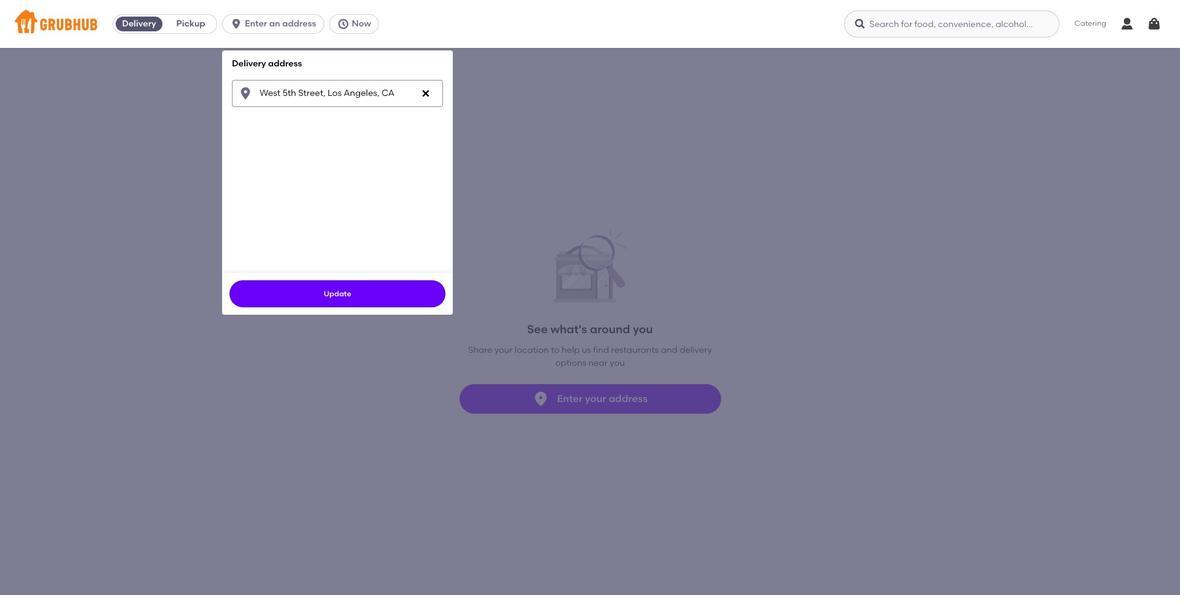 Task type: vqa. For each thing, say whether or not it's contained in the screenshot.
svg icon
yes



Task type: describe. For each thing, give the bounding box(es) containing it.
your for share
[[495, 345, 513, 356]]

what's
[[550, 323, 587, 337]]

main navigation navigation
[[0, 0, 1180, 596]]

position icon image
[[532, 391, 550, 408]]

share
[[468, 345, 492, 356]]

and
[[661, 345, 678, 356]]

see
[[527, 323, 548, 337]]

restaurants
[[611, 345, 659, 356]]

to
[[551, 345, 560, 356]]

address for enter an address
[[282, 18, 316, 29]]

delivery
[[680, 345, 712, 356]]

catering button
[[1066, 10, 1115, 38]]

options
[[555, 358, 586, 368]]

address for enter your address
[[609, 393, 648, 405]]

location
[[515, 345, 549, 356]]

you inside share your location to help us find restaurants and delivery options near you
[[610, 358, 625, 368]]

near
[[588, 358, 608, 368]]

your for enter
[[585, 393, 606, 405]]

update
[[324, 290, 351, 298]]

see what's around you
[[527, 323, 653, 337]]

Enter an address search field
[[232, 80, 443, 107]]

now
[[352, 18, 371, 29]]

delivery button
[[113, 14, 165, 34]]

pickup
[[176, 18, 205, 29]]

help
[[562, 345, 580, 356]]



Task type: locate. For each thing, give the bounding box(es) containing it.
enter for enter an address
[[245, 18, 267, 29]]

delivery
[[122, 18, 156, 29], [232, 58, 266, 69]]

update button
[[230, 280, 446, 307]]

0 vertical spatial enter
[[245, 18, 267, 29]]

svg image
[[337, 18, 349, 30]]

0 horizontal spatial your
[[495, 345, 513, 356]]

delivery for delivery address
[[232, 58, 266, 69]]

you right near
[[610, 358, 625, 368]]

address down restaurants
[[609, 393, 648, 405]]

an
[[269, 18, 280, 29]]

2 vertical spatial address
[[609, 393, 648, 405]]

0 horizontal spatial enter
[[245, 18, 267, 29]]

enter your address button
[[459, 385, 721, 414]]

address right an
[[282, 18, 316, 29]]

1 vertical spatial your
[[585, 393, 606, 405]]

0 vertical spatial your
[[495, 345, 513, 356]]

find
[[593, 345, 609, 356]]

enter for enter your address
[[557, 393, 583, 405]]

svg image
[[1147, 17, 1162, 31], [230, 18, 242, 30], [854, 18, 867, 30], [238, 86, 253, 101], [421, 88, 431, 98]]

us
[[582, 345, 591, 356]]

delivery address
[[232, 58, 302, 69]]

enter left an
[[245, 18, 267, 29]]

address down enter an address
[[268, 58, 302, 69]]

you
[[633, 323, 653, 337], [610, 358, 625, 368]]

your right share
[[495, 345, 513, 356]]

now button
[[329, 14, 384, 34]]

delivery down enter an address button on the left of the page
[[232, 58, 266, 69]]

1 horizontal spatial delivery
[[232, 58, 266, 69]]

enter an address button
[[222, 14, 329, 34]]

pickup button
[[165, 14, 217, 34]]

catering
[[1074, 19, 1106, 28]]

1 vertical spatial enter
[[557, 393, 583, 405]]

your inside share your location to help us find restaurants and delivery options near you
[[495, 345, 513, 356]]

your down near
[[585, 393, 606, 405]]

enter
[[245, 18, 267, 29], [557, 393, 583, 405]]

you up restaurants
[[633, 323, 653, 337]]

1 vertical spatial you
[[610, 358, 625, 368]]

1 horizontal spatial enter
[[557, 393, 583, 405]]

delivery for delivery
[[122, 18, 156, 29]]

address
[[282, 18, 316, 29], [268, 58, 302, 69], [609, 393, 648, 405]]

1 vertical spatial address
[[268, 58, 302, 69]]

0 vertical spatial delivery
[[122, 18, 156, 29]]

1 vertical spatial delivery
[[232, 58, 266, 69]]

share your location to help us find restaurants and delivery options near you
[[468, 345, 712, 368]]

enter your address
[[557, 393, 648, 405]]

0 vertical spatial you
[[633, 323, 653, 337]]

your
[[495, 345, 513, 356], [585, 393, 606, 405]]

around
[[590, 323, 630, 337]]

delivery left pickup
[[122, 18, 156, 29]]

1 horizontal spatial your
[[585, 393, 606, 405]]

enter right position icon in the bottom of the page
[[557, 393, 583, 405]]

0 horizontal spatial delivery
[[122, 18, 156, 29]]

0 horizontal spatial you
[[610, 358, 625, 368]]

svg image inside enter an address button
[[230, 18, 242, 30]]

delivery inside button
[[122, 18, 156, 29]]

enter an address
[[245, 18, 316, 29]]

your inside button
[[585, 393, 606, 405]]

0 vertical spatial address
[[282, 18, 316, 29]]

enter inside main navigation "navigation"
[[245, 18, 267, 29]]

1 horizontal spatial you
[[633, 323, 653, 337]]



